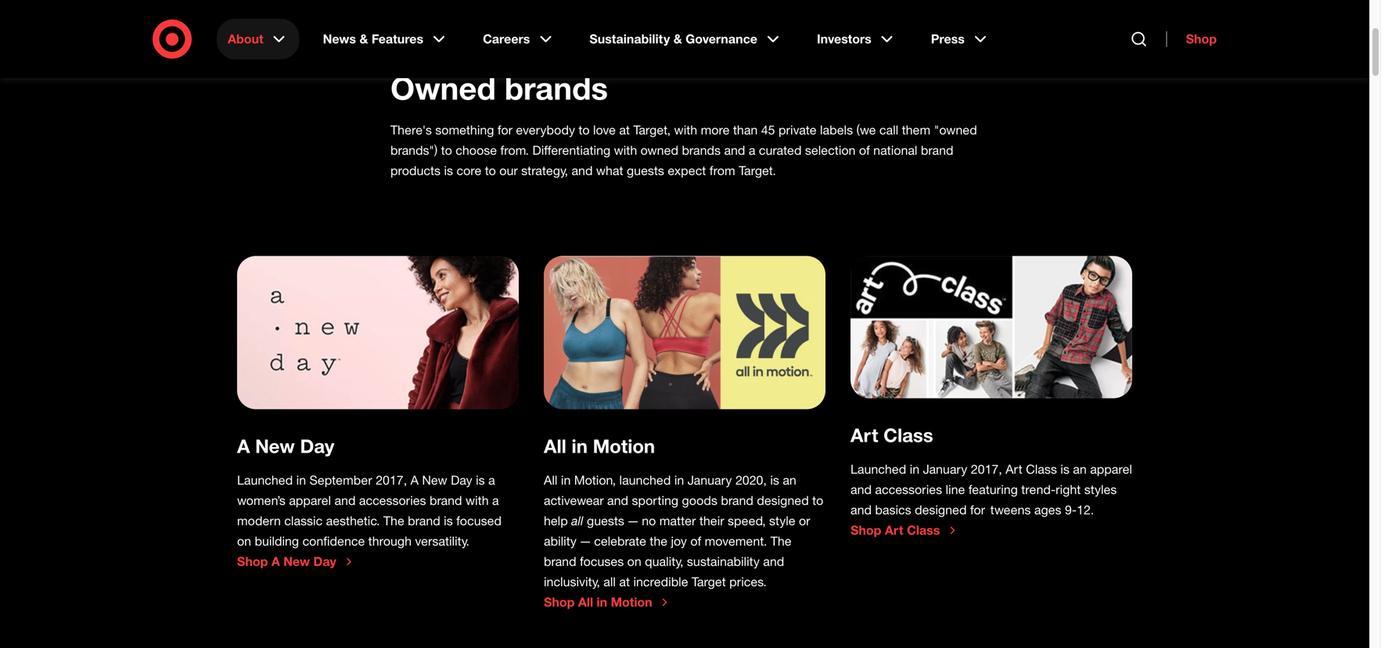 Task type: vqa. For each thing, say whether or not it's contained in the screenshot.
5%
no



Task type: describe. For each thing, give the bounding box(es) containing it.
them
[[902, 122, 931, 138]]

is inside the launched in january 2017, art class is an apparel and accessories line featuring trend-right styles and basics designed for  tweens ages 9-12. shop art class
[[1061, 462, 1070, 477]]

differentiating
[[533, 143, 611, 158]]

ages
[[1035, 503, 1062, 518]]

and up shop art class link
[[851, 482, 872, 498]]

brand inside guests — no matter their speed, style or ability — celebrate the joy of movement. the brand focuses on quality, sustainability and inclusivity, all at incredible target prices. shop all in motion
[[544, 554, 576, 570]]

brand inside all in motion, launched in january 2020, is an activewear and sporting goods brand designed to help
[[721, 493, 754, 509]]

and inside guests — no matter their speed, style or ability — celebrate the joy of movement. the brand focuses on quality, sustainability and inclusivity, all at incredible target prices. shop all in motion
[[763, 554, 784, 570]]

national
[[874, 143, 918, 158]]

for
[[498, 122, 513, 138]]

0 vertical spatial motion
[[593, 435, 655, 458]]

versatility.
[[415, 534, 470, 549]]

an inside all in motion, launched in january 2020, is an activewear and sporting goods brand designed to help
[[783, 473, 797, 488]]

designed inside the launched in january 2017, art class is an apparel and accessories line featuring trend-right styles and basics designed for  tweens ages 9-12. shop art class
[[915, 503, 967, 518]]

2020,
[[736, 473, 767, 488]]

all inside guests — no matter their speed, style or ability — celebrate the joy of movement. the brand focuses on quality, sustainability and inclusivity, all at incredible target prices. shop all in motion
[[578, 595, 593, 610]]

tweens
[[991, 503, 1031, 518]]

something
[[435, 122, 494, 138]]

everybody
[[516, 122, 575, 138]]

and down differentiating
[[572, 163, 593, 178]]

careers
[[483, 31, 530, 47]]

brand up versatility.
[[408, 514, 440, 529]]

basics
[[875, 503, 912, 518]]

"owned
[[934, 122, 977, 138]]

in for motion,
[[561, 473, 571, 488]]

motion,
[[574, 473, 616, 488]]

styles
[[1085, 482, 1117, 498]]

launched
[[619, 473, 671, 488]]

to left "our"
[[485, 163, 496, 178]]

guests inside the there's something for everybody to love at target, with more than 45 private labels (we call them "owned brands") to choose from. differentiating with owned brands and a curated selection of national brand products is core to our strategy, and what guests expect from target.
[[627, 163, 664, 178]]

shop link
[[1167, 31, 1217, 47]]

confidence
[[303, 534, 365, 549]]

is inside all in motion, launched in january 2020, is an activewear and sporting goods brand designed to help
[[770, 473, 779, 488]]

2 vertical spatial a
[[492, 493, 499, 509]]

at inside the there's something for everybody to love at target, with more than 45 private labels (we call them "owned brands") to choose from. differentiating with owned brands and a curated selection of national brand products is core to our strategy, and what guests expect from target.
[[619, 122, 630, 138]]

featuring
[[969, 482, 1018, 498]]

1 vertical spatial art
[[1006, 462, 1023, 477]]

0 vertical spatial art
[[851, 424, 879, 447]]

from.
[[500, 143, 529, 158]]

a inside the there's something for everybody to love at target, with more than 45 private labels (we call them "owned brands") to choose from. differentiating with owned brands and a curated selection of national brand products is core to our strategy, and what guests expect from target.
[[749, 143, 756, 158]]

all inside guests — no matter their speed, style or ability — celebrate the joy of movement. the brand focuses on quality, sustainability and inclusivity, all at incredible target prices. shop all in motion
[[604, 575, 616, 590]]

help
[[544, 514, 568, 529]]

on inside "launched in september 2017, a new day is a women's apparel and accessories brand with a modern classic aesthetic. the brand is focused on building confidence through versatility. shop a new day"
[[237, 534, 251, 549]]

& for governance
[[674, 31, 682, 47]]

women's
[[237, 493, 286, 509]]

and left basics
[[851, 503, 872, 518]]

and inside "launched in september 2017, a new day is a women's apparel and accessories brand with a modern classic aesthetic. the brand is focused on building confidence through versatility. shop a new day"
[[335, 493, 356, 509]]

there's something for everybody to love at target, with more than 45 private labels (we call them "owned brands") to choose from. differentiating with owned brands and a curated selection of national brand products is core to our strategy, and what guests expect from target.
[[391, 122, 977, 178]]

careers link
[[472, 19, 566, 59]]

and down than
[[724, 143, 745, 158]]

curated
[[759, 143, 802, 158]]

1 horizontal spatial with
[[614, 143, 637, 158]]

all in motion, launched in january 2020, is an activewear and sporting goods brand designed to help
[[544, 473, 824, 529]]

or
[[799, 514, 810, 529]]

0 vertical spatial a
[[237, 435, 250, 458]]

january inside the launched in january 2017, art class is an apparel and accessories line featuring trend-right styles and basics designed for  tweens ages 9-12. shop art class
[[923, 462, 968, 477]]

modern
[[237, 514, 281, 529]]

press
[[931, 31, 965, 47]]

9-
[[1065, 503, 1077, 518]]

there's
[[391, 122, 432, 138]]

about link
[[217, 19, 299, 59]]

incredible
[[634, 575, 688, 590]]

news & features link
[[312, 19, 459, 59]]

their
[[700, 514, 724, 529]]

governance
[[686, 31, 758, 47]]

private
[[779, 122, 817, 138]]

sustainability
[[687, 554, 760, 570]]

designed inside all in motion, launched in january 2020, is an activewear and sporting goods brand designed to help
[[757, 493, 809, 509]]

strategy,
[[521, 163, 568, 178]]

about
[[228, 31, 263, 47]]

choose
[[456, 143, 497, 158]]

investors
[[817, 31, 872, 47]]

classic
[[284, 514, 323, 529]]

art class
[[851, 424, 933, 447]]

an inside the launched in january 2017, art class is an apparel and accessories line featuring trend-right styles and basics designed for  tweens ages 9-12. shop art class
[[1073, 462, 1087, 477]]

call
[[880, 122, 899, 138]]

love
[[593, 122, 616, 138]]

activewear
[[544, 493, 604, 509]]

trend-
[[1022, 482, 1056, 498]]

target,
[[633, 122, 671, 138]]

goods
[[682, 493, 718, 509]]

shop inside "launched in september 2017, a new day is a women's apparel and accessories brand with a modern classic aesthetic. the brand is focused on building confidence through versatility. shop a new day"
[[237, 554, 268, 570]]

sporting
[[632, 493, 679, 509]]

movement.
[[705, 534, 767, 549]]

1 vertical spatial day
[[451, 473, 472, 488]]

2 vertical spatial class
[[907, 523, 940, 538]]

style
[[769, 514, 796, 529]]

brands")
[[391, 143, 438, 158]]

0 vertical spatial new
[[255, 435, 295, 458]]

press link
[[920, 19, 1001, 59]]

september
[[310, 473, 372, 488]]

the
[[650, 534, 668, 549]]

launched for class
[[851, 462, 906, 477]]

owned brands
[[391, 69, 608, 107]]

brand up focused
[[430, 493, 462, 509]]

a woman kissing another woman image
[[544, 256, 826, 410]]

in for motion
[[572, 435, 588, 458]]

target
[[692, 575, 726, 590]]

owned
[[391, 69, 496, 107]]

with inside "launched in september 2017, a new day is a women's apparel and accessories brand with a modern classic aesthetic. the brand is focused on building confidence through versatility. shop a new day"
[[466, 493, 489, 509]]

of inside guests — no matter their speed, style or ability — celebrate the joy of movement. the brand focuses on quality, sustainability and inclusivity, all at incredible target prices. shop all in motion
[[691, 534, 701, 549]]

apparel inside "launched in september 2017, a new day is a women's apparel and accessories brand with a modern classic aesthetic. the brand is focused on building confidence through versatility. shop a new day"
[[289, 493, 331, 509]]

inclusivity,
[[544, 575, 600, 590]]

speed,
[[728, 514, 766, 529]]

the inside "launched in september 2017, a new day is a women's apparel and accessories brand with a modern classic aesthetic. the brand is focused on building confidence through versatility. shop a new day"
[[383, 514, 404, 529]]

matter
[[660, 514, 696, 529]]

news & features
[[323, 31, 423, 47]]

no
[[642, 514, 656, 529]]

more
[[701, 122, 730, 138]]



Task type: locate. For each thing, give the bounding box(es) containing it.
in for january
[[910, 462, 920, 477]]

features
[[372, 31, 423, 47]]

with left more
[[674, 122, 697, 138]]

1 horizontal spatial guests
[[627, 163, 664, 178]]

2017,
[[971, 462, 1002, 477]]

0 horizontal spatial a
[[237, 435, 250, 458]]

2 vertical spatial art
[[885, 523, 904, 538]]

2 horizontal spatial art
[[1006, 462, 1023, 477]]

is inside the there's something for everybody to love at target, with more than 45 private labels (we call them "owned brands") to choose from. differentiating with owned brands and a curated selection of national brand products is core to our strategy, and what guests expect from target.
[[444, 163, 453, 178]]

1 vertical spatial on
[[627, 554, 642, 570]]

new up women's
[[255, 435, 295, 458]]

0 horizontal spatial with
[[466, 493, 489, 509]]

a down building
[[271, 554, 280, 570]]

launched
[[851, 462, 906, 477], [237, 473, 293, 488]]

sustainability & governance link
[[579, 19, 794, 59]]

guests up celebrate
[[587, 514, 624, 529]]

1 vertical spatial all
[[604, 575, 616, 590]]

apparel inside the launched in january 2017, art class is an apparel and accessories line featuring trend-right styles and basics designed for  tweens ages 9-12. shop art class
[[1090, 462, 1132, 477]]

our
[[500, 163, 518, 178]]

than
[[733, 122, 758, 138]]

right
[[1056, 482, 1081, 498]]

2 vertical spatial all
[[578, 595, 593, 610]]

1 horizontal spatial on
[[627, 554, 642, 570]]

1 vertical spatial the
[[771, 534, 792, 549]]

in down inclusivity,
[[597, 595, 607, 610]]

sustainability
[[590, 31, 670, 47]]

1 vertical spatial at
[[619, 575, 630, 590]]

focused
[[456, 514, 502, 529]]

apparel
[[1090, 462, 1132, 477], [289, 493, 331, 509]]

in down a new day
[[296, 473, 306, 488]]

2 horizontal spatial with
[[674, 122, 697, 138]]

&
[[360, 31, 368, 47], [674, 31, 682, 47]]

in up activewear
[[561, 473, 571, 488]]

0 vertical spatial guests
[[627, 163, 664, 178]]

on
[[237, 534, 251, 549], [627, 554, 642, 570]]

launched up women's
[[237, 473, 293, 488]]

news
[[323, 31, 356, 47]]

on inside guests — no matter their speed, style or ability — celebrate the joy of movement. the brand focuses on quality, sustainability and inclusivity, all at incredible target prices. shop all in motion
[[627, 554, 642, 570]]

all
[[571, 514, 587, 529], [604, 575, 616, 590]]

all down activewear
[[571, 514, 587, 529]]

motion up launched
[[593, 435, 655, 458]]

of
[[859, 143, 870, 158], [691, 534, 701, 549]]

0 horizontal spatial guests
[[587, 514, 624, 529]]

day up focused
[[451, 473, 472, 488]]

focuses
[[580, 554, 624, 570]]

brands down more
[[682, 143, 721, 158]]

and up prices.
[[763, 554, 784, 570]]

of inside the there's something for everybody to love at target, with more than 45 private labels (we call them "owned brands") to choose from. differentiating with owned brands and a curated selection of national brand products is core to our strategy, and what guests expect from target.
[[859, 143, 870, 158]]

is
[[444, 163, 453, 178], [1061, 462, 1070, 477], [476, 473, 485, 488], [770, 473, 779, 488], [444, 514, 453, 529]]

in inside the launched in january 2017, art class is an apparel and accessories line featuring trend-right styles and basics designed for  tweens ages 9-12. shop art class
[[910, 462, 920, 477]]

0 horizontal spatial brands
[[505, 69, 608, 107]]

and down september
[[335, 493, 356, 509]]

launched for new
[[237, 473, 293, 488]]

prices.
[[730, 575, 767, 590]]

and inside all in motion, launched in january 2020, is an activewear and sporting goods brand designed to help
[[607, 493, 628, 509]]

january inside all in motion, launched in january 2020, is an activewear and sporting goods brand designed to help
[[688, 473, 732, 488]]

shop inside guests — no matter their speed, style or ability — celebrate the joy of movement. the brand focuses on quality, sustainability and inclusivity, all at incredible target prices. shop all in motion
[[544, 595, 575, 610]]

investors link
[[806, 19, 908, 59]]

1 horizontal spatial &
[[674, 31, 682, 47]]

0 vertical spatial class
[[884, 424, 933, 447]]

of down (we
[[859, 143, 870, 158]]

apparel up styles
[[1090, 462, 1132, 477]]

at up shop all in motion link
[[619, 575, 630, 590]]

motion inside guests — no matter their speed, style or ability — celebrate the joy of movement. the brand focuses on quality, sustainability and inclusivity, all at incredible target prices. shop all in motion
[[611, 595, 652, 610]]

a person with curly hair image
[[237, 256, 519, 410]]

of right joy at the bottom left of the page
[[691, 534, 701, 549]]

january up goods
[[688, 473, 732, 488]]

1 horizontal spatial apparel
[[1090, 462, 1132, 477]]

all inside all in motion, launched in january 2020, is an activewear and sporting goods brand designed to help
[[544, 473, 558, 488]]

accessories inside the launched in january 2017, art class is an apparel and accessories line featuring trend-right styles and basics designed for  tweens ages 9-12. shop art class
[[875, 482, 942, 498]]

brands up the everybody on the left top of the page
[[505, 69, 608, 107]]

guests — no matter their speed, style or ability — celebrate the joy of movement. the brand focuses on quality, sustainability and inclusivity, all at incredible target prices. shop all in motion
[[544, 514, 810, 610]]

labels
[[820, 122, 853, 138]]

0 vertical spatial day
[[300, 435, 334, 458]]

expect
[[668, 163, 706, 178]]

1 horizontal spatial an
[[1073, 462, 1087, 477]]

in inside guests — no matter their speed, style or ability — celebrate the joy of movement. the brand focuses on quality, sustainability and inclusivity, all at incredible target prices. shop all in motion
[[597, 595, 607, 610]]

12.
[[1077, 503, 1094, 518]]

class down basics
[[907, 523, 940, 538]]

at inside guests — no matter their speed, style or ability — celebrate the joy of movement. the brand focuses on quality, sustainability and inclusivity, all at incredible target prices. shop all in motion
[[619, 575, 630, 590]]

1 vertical spatial guests
[[587, 514, 624, 529]]

1 horizontal spatial accessories
[[875, 482, 942, 498]]

0 vertical spatial on
[[237, 534, 251, 549]]

0 horizontal spatial all
[[571, 514, 587, 529]]

an right 2020, at the bottom right of the page
[[783, 473, 797, 488]]

& right 'news'
[[360, 31, 368, 47]]

to left love
[[579, 122, 590, 138]]

0 horizontal spatial launched
[[237, 473, 293, 488]]

brands
[[505, 69, 608, 107], [682, 143, 721, 158]]

sustainability & governance
[[590, 31, 758, 47]]

0 vertical spatial —
[[628, 514, 638, 529]]

all for all in motion
[[544, 435, 566, 458]]

in
[[572, 435, 588, 458], [910, 462, 920, 477], [296, 473, 306, 488], [561, 473, 571, 488], [674, 473, 684, 488], [597, 595, 607, 610]]

through
[[368, 534, 412, 549]]

launched in january 2017, art class is an apparel and accessories line featuring trend-right styles and basics designed for  tweens ages 9-12. shop art class
[[851, 462, 1132, 538]]

designed up style
[[757, 493, 809, 509]]

0 horizontal spatial designed
[[757, 493, 809, 509]]

accessories down '2017, a'
[[359, 493, 426, 509]]

apparel up classic
[[289, 493, 331, 509]]

january up line on the right bottom
[[923, 462, 968, 477]]

1 vertical spatial of
[[691, 534, 701, 549]]

in up motion, at the bottom of the page
[[572, 435, 588, 458]]

is up right
[[1061, 462, 1070, 477]]

2 & from the left
[[674, 31, 682, 47]]

1 vertical spatial class
[[1026, 462, 1057, 477]]

shop art class link
[[851, 523, 959, 539]]

new
[[255, 435, 295, 458], [422, 473, 447, 488], [284, 554, 310, 570]]

art
[[851, 424, 879, 447], [1006, 462, 1023, 477], [885, 523, 904, 538]]

& left governance
[[674, 31, 682, 47]]

brand up speed,
[[721, 493, 754, 509]]

new down building
[[284, 554, 310, 570]]

1 vertical spatial —
[[580, 534, 591, 549]]

brand down ability
[[544, 554, 576, 570]]

shop inside the launched in january 2017, art class is an apparel and accessories line featuring trend-right styles and basics designed for  tweens ages 9-12. shop art class
[[851, 523, 882, 538]]

0 vertical spatial with
[[674, 122, 697, 138]]

0 vertical spatial all
[[571, 514, 587, 529]]

target.
[[739, 163, 776, 178]]

the inside guests — no matter their speed, style or ability — celebrate the joy of movement. the brand focuses on quality, sustainability and inclusivity, all at incredible target prices. shop all in motion
[[771, 534, 792, 549]]

guests inside guests — no matter their speed, style or ability — celebrate the joy of movement. the brand focuses on quality, sustainability and inclusivity, all at incredible target prices. shop all in motion
[[587, 514, 624, 529]]

designed
[[757, 493, 809, 509], [915, 503, 967, 518]]

motion
[[593, 435, 655, 458], [611, 595, 652, 610]]

the up through
[[383, 514, 404, 529]]

with up what
[[614, 143, 637, 158]]

at right love
[[619, 122, 630, 138]]

shop all in motion link
[[544, 595, 671, 611]]

1 vertical spatial a
[[488, 473, 495, 488]]

a
[[237, 435, 250, 458], [271, 554, 280, 570]]

selection
[[805, 143, 856, 158]]

accessories inside "launched in september 2017, a new day is a women's apparel and accessories brand with a modern classic aesthetic. the brand is focused on building confidence through versatility. shop a new day"
[[359, 493, 426, 509]]

is left core
[[444, 163, 453, 178]]

ability
[[544, 534, 577, 549]]

new right '2017, a'
[[422, 473, 447, 488]]

1 horizontal spatial january
[[923, 462, 968, 477]]

0 vertical spatial brands
[[505, 69, 608, 107]]

what
[[596, 163, 623, 178]]

1 vertical spatial brands
[[682, 143, 721, 158]]

0 horizontal spatial january
[[688, 473, 732, 488]]

quality,
[[645, 554, 684, 570]]

aesthetic.
[[326, 514, 380, 529]]

2017, a
[[376, 473, 419, 488]]

a new day
[[237, 435, 334, 458]]

— left "no"
[[628, 514, 638, 529]]

all for all in motion, launched in january 2020, is an activewear and sporting goods brand designed to help
[[544, 473, 558, 488]]

45
[[761, 122, 775, 138]]

1 horizontal spatial all
[[604, 575, 616, 590]]

2 vertical spatial with
[[466, 493, 489, 509]]

an up right
[[1073, 462, 1087, 477]]

accessories up basics
[[875, 482, 942, 498]]

to inside all in motion, launched in january 2020, is an activewear and sporting goods brand designed to help
[[812, 493, 824, 509]]

the
[[383, 514, 404, 529], [771, 534, 792, 549]]

a collage of a man and a woman image
[[851, 256, 1132, 399]]

class up basics
[[884, 424, 933, 447]]

class up trend- at the right bottom of the page
[[1026, 462, 1057, 477]]

1 horizontal spatial launched
[[851, 462, 906, 477]]

1 & from the left
[[360, 31, 368, 47]]

0 horizontal spatial —
[[580, 534, 591, 549]]

on down modern
[[237, 534, 251, 549]]

1 at from the top
[[619, 122, 630, 138]]

guests down owned
[[627, 163, 664, 178]]

in up goods
[[674, 473, 684, 488]]

a inside "launched in september 2017, a new day is a women's apparel and accessories brand with a modern classic aesthetic. the brand is focused on building confidence through versatility. shop a new day"
[[271, 554, 280, 570]]

with up focused
[[466, 493, 489, 509]]

2 vertical spatial day
[[313, 554, 336, 570]]

launched inside "launched in september 2017, a new day is a women's apparel and accessories brand with a modern classic aesthetic. the brand is focused on building confidence through versatility. shop a new day"
[[237, 473, 293, 488]]

is up focused
[[476, 473, 485, 488]]

day up september
[[300, 435, 334, 458]]

0 horizontal spatial the
[[383, 514, 404, 529]]

1 horizontal spatial the
[[771, 534, 792, 549]]

brand inside the there's something for everybody to love at target, with more than 45 private labels (we call them "owned brands") to choose from. differentiating with owned brands and a curated selection of national brand products is core to our strategy, and what guests expect from target.
[[921, 143, 954, 158]]

0 horizontal spatial art
[[851, 424, 879, 447]]

launched inside the launched in january 2017, art class is an apparel and accessories line featuring trend-right styles and basics designed for  tweens ages 9-12. shop art class
[[851, 462, 906, 477]]

1 vertical spatial a
[[271, 554, 280, 570]]

0 vertical spatial at
[[619, 122, 630, 138]]

in for september
[[296, 473, 306, 488]]

owned
[[641, 143, 679, 158]]

shop a new day link
[[237, 554, 355, 570]]

0 horizontal spatial &
[[360, 31, 368, 47]]

launched in september 2017, a new day is a women's apparel and accessories brand with a modern classic aesthetic. the brand is focused on building confidence through versatility. shop a new day
[[237, 473, 502, 570]]

to
[[579, 122, 590, 138], [441, 143, 452, 158], [485, 163, 496, 178], [812, 493, 824, 509]]

1 horizontal spatial a
[[271, 554, 280, 570]]

to down something
[[441, 143, 452, 158]]

motion down the "incredible"
[[611, 595, 652, 610]]

0 horizontal spatial apparel
[[289, 493, 331, 509]]

1 horizontal spatial brands
[[682, 143, 721, 158]]

— right ability
[[580, 534, 591, 549]]

all in motion
[[544, 435, 655, 458]]

the down style
[[771, 534, 792, 549]]

0 vertical spatial apparel
[[1090, 462, 1132, 477]]

1 vertical spatial new
[[422, 473, 447, 488]]

1 horizontal spatial of
[[859, 143, 870, 158]]

0 vertical spatial a
[[749, 143, 756, 158]]

2 at from the top
[[619, 575, 630, 590]]

at
[[619, 122, 630, 138], [619, 575, 630, 590]]

0 horizontal spatial accessories
[[359, 493, 426, 509]]

1 vertical spatial all
[[544, 473, 558, 488]]

in inside "launched in september 2017, a new day is a women's apparel and accessories brand with a modern classic aesthetic. the brand is focused on building confidence through versatility. shop a new day"
[[296, 473, 306, 488]]

0 vertical spatial of
[[859, 143, 870, 158]]

1 vertical spatial motion
[[611, 595, 652, 610]]

launched down art class
[[851, 462, 906, 477]]

joy
[[671, 534, 687, 549]]

day down confidence
[[313, 554, 336, 570]]

a up women's
[[237, 435, 250, 458]]

core
[[457, 163, 482, 178]]

guests
[[627, 163, 664, 178], [587, 514, 624, 529]]

all
[[544, 435, 566, 458], [544, 473, 558, 488], [578, 595, 593, 610]]

products
[[391, 163, 441, 178]]

0 vertical spatial the
[[383, 514, 404, 529]]

line
[[946, 482, 965, 498]]

0 horizontal spatial of
[[691, 534, 701, 549]]

to left basics
[[812, 493, 824, 509]]

building
[[255, 534, 299, 549]]

1 vertical spatial apparel
[[289, 493, 331, 509]]

1 horizontal spatial designed
[[915, 503, 967, 518]]

1 horizontal spatial art
[[885, 523, 904, 538]]

and down motion, at the bottom of the page
[[607, 493, 628, 509]]

1 horizontal spatial —
[[628, 514, 638, 529]]

(we
[[857, 122, 876, 138]]

on down celebrate
[[627, 554, 642, 570]]

in down art class
[[910, 462, 920, 477]]

& for features
[[360, 31, 368, 47]]

brand down "owned
[[921, 143, 954, 158]]

0 vertical spatial all
[[544, 435, 566, 458]]

2 vertical spatial new
[[284, 554, 310, 570]]

0 horizontal spatial an
[[783, 473, 797, 488]]

is right 2020, at the bottom right of the page
[[770, 473, 779, 488]]

brands inside the there's something for everybody to love at target, with more than 45 private labels (we call them "owned brands") to choose from. differentiating with owned brands and a curated selection of national brand products is core to our strategy, and what guests expect from target.
[[682, 143, 721, 158]]

is up versatility.
[[444, 514, 453, 529]]

1 vertical spatial with
[[614, 143, 637, 158]]

0 horizontal spatial on
[[237, 534, 251, 549]]

all up shop all in motion link
[[604, 575, 616, 590]]

designed down line on the right bottom
[[915, 503, 967, 518]]

celebrate
[[594, 534, 646, 549]]



